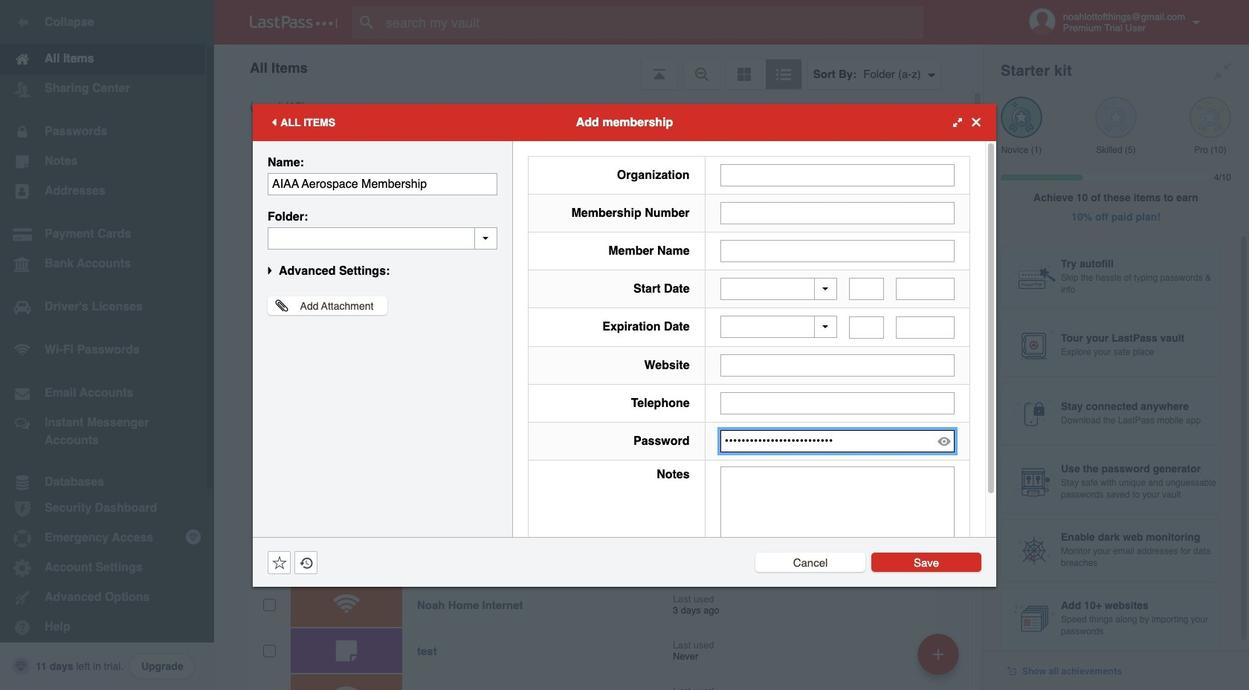 Task type: locate. For each thing, give the bounding box(es) containing it.
dialog
[[253, 104, 996, 587]]

new item image
[[933, 650, 944, 660]]

None password field
[[720, 430, 955, 452]]

new item navigation
[[912, 630, 968, 691]]

None text field
[[720, 164, 955, 186], [268, 173, 497, 195], [896, 278, 955, 300], [720, 354, 955, 377], [720, 392, 955, 415], [720, 467, 955, 559], [720, 164, 955, 186], [268, 173, 497, 195], [896, 278, 955, 300], [720, 354, 955, 377], [720, 392, 955, 415], [720, 467, 955, 559]]

None text field
[[720, 202, 955, 224], [268, 227, 497, 249], [720, 240, 955, 262], [849, 278, 884, 300], [849, 316, 884, 339], [896, 316, 955, 339], [720, 202, 955, 224], [268, 227, 497, 249], [720, 240, 955, 262], [849, 278, 884, 300], [849, 316, 884, 339], [896, 316, 955, 339]]



Task type: describe. For each thing, give the bounding box(es) containing it.
lastpass image
[[250, 16, 338, 29]]

search my vault text field
[[352, 6, 947, 39]]

main navigation navigation
[[0, 0, 214, 691]]

vault options navigation
[[214, 45, 983, 89]]

Search search field
[[352, 6, 947, 39]]



